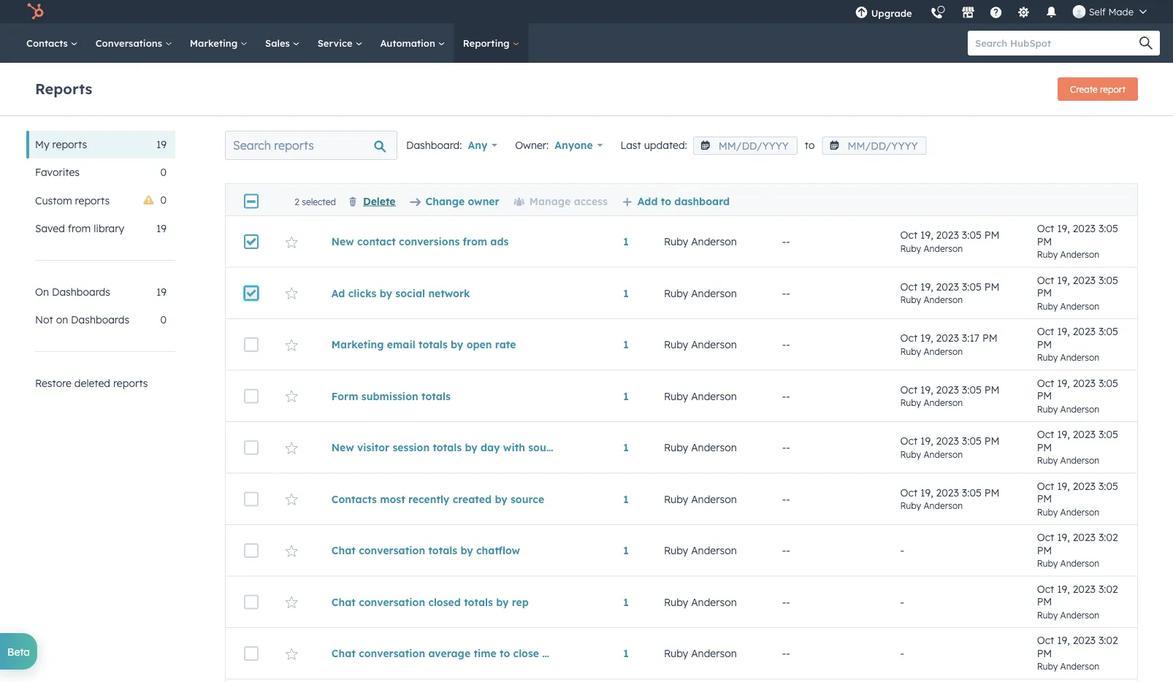 Task type: vqa. For each thing, say whether or not it's contained in the screenshot.
selected
yes



Task type: describe. For each thing, give the bounding box(es) containing it.
marketing email totals by open rate
[[332, 338, 516, 351]]

selected
[[302, 196, 336, 207]]

conversation for average
[[359, 647, 425, 660]]

create
[[1071, 84, 1098, 95]]

Search reports search field
[[225, 131, 398, 160]]

contact
[[357, 235, 396, 248]]

1 oct 19, 2023 3:02 pm ruby anderson from the top
[[1037, 531, 1119, 569]]

with
[[503, 441, 525, 454]]

-- for contacts most recently created by source
[[782, 493, 790, 506]]

open
[[467, 338, 492, 351]]

0 for favorites
[[160, 166, 167, 179]]

chat conversation closed totals by rep
[[332, 596, 529, 609]]

anderson inside oct 19, 2023 3:17 pm ruby anderson
[[924, 346, 963, 357]]

access
[[574, 195, 608, 207]]

0 vertical spatial dashboards
[[52, 286, 110, 298]]

deleted
[[74, 377, 110, 390]]

custom reports
[[35, 194, 110, 207]]

sales link
[[257, 23, 309, 63]]

ad clicks by social network button
[[332, 287, 555, 300]]

new for new contact conversions from ads
[[332, 235, 354, 248]]

add
[[638, 195, 658, 207]]

ruby anderson for chat conversation average time to close by rep
[[664, 647, 737, 660]]

breakdown
[[565, 441, 623, 454]]

reports inside button
[[113, 377, 148, 390]]

average
[[428, 647, 471, 660]]

new for new visitor session totals by day with source breakdown 1
[[332, 441, 354, 454]]

on
[[56, 313, 68, 326]]

help image
[[990, 7, 1003, 20]]

1 button for new contact conversions from ads
[[624, 235, 629, 248]]

oct 19, 2023 3:17 pm ruby anderson
[[901, 332, 998, 357]]

2023 inside oct 19, 2023 3:17 pm ruby anderson
[[936, 332, 959, 344]]

self made
[[1089, 5, 1134, 18]]

manage access button
[[514, 195, 608, 207]]

1 for new contact conversions from ads
[[624, 235, 629, 248]]

closed
[[428, 596, 461, 609]]

automation link
[[371, 23, 454, 63]]

3:17
[[962, 332, 980, 344]]

session
[[393, 441, 430, 454]]

ruby anderson for form submission totals
[[664, 390, 737, 403]]

oct 19, 2023 3:02 pm ruby anderson for rep
[[1037, 583, 1119, 621]]

contacts for contacts most recently created by source
[[332, 493, 377, 506]]

ruby anderson for chat conversation closed totals by rep
[[664, 596, 737, 609]]

beta button
[[0, 634, 37, 670]]

search button
[[1133, 31, 1160, 56]]

0 vertical spatial source
[[528, 441, 562, 454]]

notifications image
[[1045, 7, 1059, 20]]

1 3:02 from the top
[[1099, 531, 1119, 544]]

1 button for marketing email totals by open rate
[[624, 338, 629, 351]]

recently
[[408, 493, 450, 506]]

create report link
[[1058, 77, 1138, 101]]

3:02 for close
[[1099, 634, 1119, 647]]

hubspot image
[[26, 3, 44, 20]]

by right clicks at the top left of page
[[380, 287, 392, 300]]

saved
[[35, 222, 65, 235]]

reporting
[[463, 37, 513, 49]]

upgrade image
[[855, 7, 869, 20]]

email
[[387, 338, 416, 351]]

marketing link
[[181, 23, 257, 63]]

5 -- from the top
[[782, 441, 790, 454]]

hubspot link
[[18, 3, 55, 20]]

updated:
[[644, 139, 687, 152]]

2 0 from the top
[[160, 194, 167, 206]]

social
[[396, 287, 425, 300]]

close
[[513, 647, 539, 660]]

restore deleted reports button
[[26, 370, 175, 398]]

1 button for chat conversation average time to close by rep
[[624, 647, 629, 660]]

-- for marketing email totals by open rate
[[782, 338, 790, 351]]

reports
[[35, 79, 92, 98]]

automation
[[380, 37, 438, 49]]

0 horizontal spatial rep
[[512, 596, 529, 609]]

saved from library
[[35, 222, 124, 235]]

1 button for contacts most recently created by source
[[624, 493, 629, 506]]

conversation for closed
[[359, 596, 425, 609]]

sales
[[265, 37, 293, 49]]

ruby anderson for contacts most recently created by source
[[664, 493, 737, 506]]

add to dashboard
[[638, 195, 730, 207]]

reports for my reports
[[52, 138, 87, 151]]

not on dashboards
[[35, 313, 129, 326]]

contacts link
[[18, 23, 87, 63]]

oct inside oct 19, 2023 3:17 pm ruby anderson
[[901, 332, 918, 344]]

2 mm/dd/yyyy text field from the left
[[822, 137, 927, 155]]

by right close
[[542, 647, 555, 660]]

dashboard
[[675, 195, 730, 207]]

-- for ad clicks by social network
[[782, 287, 790, 300]]

manage
[[530, 195, 571, 207]]

custom
[[35, 194, 72, 207]]

upgrade
[[871, 7, 912, 19]]

manage access
[[530, 195, 608, 207]]

chatflow
[[476, 544, 520, 557]]

0 horizontal spatial to
[[500, 647, 510, 660]]

delete button
[[348, 195, 396, 207]]

conversations link
[[87, 23, 181, 63]]

on dashboards
[[35, 286, 110, 298]]

network
[[428, 287, 470, 300]]

totals for submission
[[422, 390, 451, 403]]

most
[[380, 493, 405, 506]]

2 horizontal spatial to
[[805, 139, 815, 152]]

form submission totals button
[[332, 390, 555, 403]]

contacts for contacts
[[26, 37, 71, 49]]

menu containing self made
[[847, 0, 1156, 29]]

conversions
[[399, 235, 460, 248]]

new visitor session totals by day with source breakdown button
[[332, 441, 623, 454]]

my
[[35, 138, 49, 151]]

oct 19, 2023 3:02 pm ruby anderson for close
[[1037, 634, 1119, 672]]

anyone button
[[555, 135, 603, 156]]

chat conversation closed totals by rep button
[[332, 596, 555, 609]]

created
[[453, 493, 492, 506]]

new contact conversions from ads button
[[332, 235, 555, 248]]

reporting link
[[454, 23, 529, 63]]

ruby anderson image
[[1073, 5, 1086, 18]]

self
[[1089, 5, 1106, 18]]

marketing email totals by open rate button
[[332, 338, 555, 351]]

form submission totals
[[332, 390, 451, 403]]

ruby inside oct 19, 2023 3:17 pm ruby anderson
[[901, 346, 922, 357]]

conversation for totals
[[359, 544, 425, 557]]

reports for custom reports
[[75, 194, 110, 207]]

form
[[332, 390, 358, 403]]

by left day
[[465, 441, 478, 454]]

1 mm/dd/yyyy text field from the left
[[693, 137, 798, 155]]

help button
[[984, 0, 1009, 23]]

last updated:
[[621, 139, 687, 152]]

0 for not on dashboards
[[160, 313, 167, 326]]

clicks
[[348, 287, 377, 300]]



Task type: locate. For each thing, give the bounding box(es) containing it.
marketing for marketing
[[190, 37, 240, 49]]

contacts down hubspot link
[[26, 37, 71, 49]]

1 new from the top
[[332, 235, 354, 248]]

ruby anderson for ad clicks by social network
[[664, 287, 737, 300]]

new left contact
[[332, 235, 354, 248]]

2 1 button from the top
[[624, 287, 629, 300]]

favorites
[[35, 166, 80, 179]]

3 3:02 from the top
[[1099, 634, 1119, 647]]

ruby anderson for marketing email totals by open rate
[[664, 338, 737, 351]]

1 vertical spatial chat
[[332, 596, 356, 609]]

1 button for chat conversation closed totals by rep
[[624, 596, 629, 609]]

0 vertical spatial rep
[[512, 596, 529, 609]]

0 vertical spatial oct 19, 2023 3:02 pm ruby anderson
[[1037, 531, 1119, 569]]

-- for chat conversation average time to close by rep
[[782, 647, 790, 660]]

made
[[1109, 5, 1134, 18]]

chat for chat conversation closed totals by rep
[[332, 596, 356, 609]]

library
[[94, 222, 124, 235]]

1 conversation from the top
[[359, 544, 425, 557]]

restore
[[35, 377, 72, 390]]

9 1 from the top
[[624, 647, 629, 660]]

1 vertical spatial 3:02
[[1099, 583, 1119, 596]]

ruby anderson
[[664, 235, 737, 248], [664, 287, 737, 300], [664, 338, 737, 351], [664, 390, 737, 403], [664, 441, 737, 454], [664, 493, 737, 506], [664, 544, 737, 557], [664, 596, 737, 609], [664, 647, 737, 660]]

not
[[35, 313, 53, 326]]

2
[[295, 196, 299, 207]]

0 horizontal spatial marketing
[[190, 37, 240, 49]]

contacts left most
[[332, 493, 377, 506]]

3 ruby anderson from the top
[[664, 338, 737, 351]]

5 ruby anderson from the top
[[664, 441, 737, 454]]

conversation down most
[[359, 544, 425, 557]]

2 selected
[[295, 196, 336, 207]]

19 for on dashboards
[[156, 286, 167, 298]]

1 horizontal spatial marketing
[[332, 338, 384, 351]]

dashboard:
[[406, 139, 462, 152]]

4 ruby anderson from the top
[[664, 390, 737, 403]]

0 vertical spatial 19
[[156, 138, 167, 151]]

1 for marketing email totals by open rate
[[624, 338, 629, 351]]

1 ruby anderson from the top
[[664, 235, 737, 248]]

1 1 button from the top
[[624, 235, 629, 248]]

contacts inside "contacts" link
[[26, 37, 71, 49]]

change
[[426, 195, 465, 207]]

1 horizontal spatial to
[[661, 195, 672, 207]]

4 1 button from the top
[[624, 390, 629, 403]]

1 for contacts most recently created by source
[[624, 493, 629, 506]]

ads
[[491, 235, 509, 248]]

conversations
[[96, 37, 165, 49]]

3 conversation from the top
[[359, 647, 425, 660]]

2 chat from the top
[[332, 596, 356, 609]]

1 for form submission totals
[[624, 390, 629, 403]]

6 ruby anderson from the top
[[664, 493, 737, 506]]

rep up close
[[512, 596, 529, 609]]

5 1 button from the top
[[624, 441, 629, 454]]

reports
[[52, 138, 87, 151], [75, 194, 110, 207], [113, 377, 148, 390]]

0 vertical spatial marketing
[[190, 37, 240, 49]]

marketplaces button
[[953, 0, 984, 23]]

0
[[160, 166, 167, 179], [160, 194, 167, 206], [160, 313, 167, 326]]

1 for chat conversation closed totals by rep
[[624, 596, 629, 609]]

2 3:02 from the top
[[1099, 583, 1119, 596]]

ruby anderson for new visitor session totals by day with source breakdown
[[664, 441, 737, 454]]

2 vertical spatial 3:02
[[1099, 634, 1119, 647]]

pm inside oct 19, 2023 3:17 pm ruby anderson
[[983, 332, 998, 344]]

ruby anderson for chat conversation totals by chatflow
[[664, 544, 737, 557]]

-- for chat conversation closed totals by rep
[[782, 596, 790, 609]]

8 ruby anderson from the top
[[664, 596, 737, 609]]

conversation left "closed"
[[359, 596, 425, 609]]

change owner button
[[410, 195, 500, 207]]

0 vertical spatial contacts
[[26, 37, 71, 49]]

0 vertical spatial 0
[[160, 166, 167, 179]]

ruby
[[664, 235, 689, 248], [901, 243, 922, 254], [1037, 249, 1058, 260], [664, 287, 689, 300], [901, 294, 922, 305], [1037, 301, 1058, 312], [664, 338, 689, 351], [901, 346, 922, 357], [1037, 352, 1058, 363], [664, 390, 689, 403], [901, 397, 922, 408], [1037, 404, 1058, 415], [664, 441, 689, 454], [901, 449, 922, 460], [1037, 455, 1058, 466], [664, 493, 689, 506], [901, 500, 922, 511], [1037, 507, 1058, 518], [664, 544, 689, 557], [1037, 558, 1058, 569], [664, 596, 689, 609], [1037, 610, 1058, 621], [664, 647, 689, 660], [1037, 661, 1058, 672]]

marketing inside marketing 'link'
[[190, 37, 240, 49]]

dashboards right on
[[71, 313, 129, 326]]

oct 19, 2023 3:02 pm ruby anderson
[[1037, 531, 1119, 569], [1037, 583, 1119, 621], [1037, 634, 1119, 672]]

0 vertical spatial from
[[68, 222, 91, 235]]

1 button for chat conversation totals by chatflow
[[624, 544, 629, 557]]

0 vertical spatial chat
[[332, 544, 356, 557]]

1 vertical spatial 0
[[160, 194, 167, 206]]

new
[[332, 235, 354, 248], [332, 441, 354, 454]]

report
[[1101, 84, 1126, 95]]

1 for ad clicks by social network
[[624, 287, 629, 300]]

7 1 from the top
[[624, 544, 629, 557]]

4 -- from the top
[[782, 390, 790, 403]]

1 for chat conversation average time to close by rep
[[624, 647, 629, 660]]

3 1 from the top
[[624, 338, 629, 351]]

reports right "my"
[[52, 138, 87, 151]]

self made button
[[1064, 0, 1156, 23]]

1 1 from the top
[[624, 235, 629, 248]]

9 -- from the top
[[782, 647, 790, 660]]

1 vertical spatial from
[[463, 235, 487, 248]]

19 for saved from library
[[156, 222, 167, 235]]

MM/DD/YYYY text field
[[693, 137, 798, 155], [822, 137, 927, 155]]

visitor
[[357, 441, 390, 454]]

6 -- from the top
[[782, 493, 790, 506]]

by down the chatflow on the bottom left of page
[[496, 596, 509, 609]]

1 19 from the top
[[156, 138, 167, 151]]

ad clicks by social network
[[332, 287, 470, 300]]

reports right deleted
[[113, 377, 148, 390]]

7 ruby anderson from the top
[[664, 544, 737, 557]]

2 vertical spatial reports
[[113, 377, 148, 390]]

2 new from the top
[[332, 441, 354, 454]]

search image
[[1140, 37, 1153, 50]]

new contact conversions from ads
[[332, 235, 509, 248]]

3 oct 19, 2023 3:02 pm ruby anderson from the top
[[1037, 634, 1119, 672]]

beta
[[7, 645, 30, 658]]

settings link
[[1009, 0, 1040, 23]]

marketing
[[190, 37, 240, 49], [332, 338, 384, 351]]

8 -- from the top
[[782, 596, 790, 609]]

1 vertical spatial oct 19, 2023 3:02 pm ruby anderson
[[1037, 583, 1119, 621]]

from left ads
[[463, 235, 487, 248]]

new visitor session totals by day with source breakdown 1
[[332, 441, 629, 454]]

reports up saved from library
[[75, 194, 110, 207]]

my reports
[[35, 138, 87, 151]]

0 vertical spatial reports
[[52, 138, 87, 151]]

totals for conversation
[[428, 544, 458, 557]]

2 vertical spatial oct 19, 2023 3:02 pm ruby anderson
[[1037, 634, 1119, 672]]

6 1 button from the top
[[624, 493, 629, 506]]

from down custom reports
[[68, 222, 91, 235]]

add to dashboard button
[[622, 195, 730, 207]]

service
[[318, 37, 355, 49]]

submission
[[362, 390, 418, 403]]

2 -- from the top
[[782, 287, 790, 300]]

totals down contacts most recently created by source button
[[428, 544, 458, 557]]

0 horizontal spatial contacts
[[26, 37, 71, 49]]

marketing for marketing email totals by open rate
[[332, 338, 384, 351]]

owner
[[468, 195, 500, 207]]

1 chat from the top
[[332, 544, 356, 557]]

create report
[[1071, 84, 1126, 95]]

1 vertical spatial dashboards
[[71, 313, 129, 326]]

2 19 from the top
[[156, 222, 167, 235]]

0 vertical spatial 3:02
[[1099, 531, 1119, 544]]

anyone
[[555, 139, 593, 152]]

contacts most recently created by source
[[332, 493, 544, 506]]

2 oct 19, 2023 3:02 pm ruby anderson from the top
[[1037, 583, 1119, 621]]

source right with
[[528, 441, 562, 454]]

1 vertical spatial source
[[511, 493, 544, 506]]

totals right submission
[[422, 390, 451, 403]]

3 19 from the top
[[156, 286, 167, 298]]

3 0 from the top
[[160, 313, 167, 326]]

totals right "closed"
[[464, 596, 493, 609]]

2023
[[1073, 222, 1096, 235], [936, 229, 959, 241], [1073, 274, 1096, 286], [936, 280, 959, 293], [1073, 325, 1096, 338], [936, 332, 959, 344], [1073, 377, 1096, 389], [936, 383, 959, 396], [1073, 428, 1096, 441], [936, 435, 959, 447], [1073, 480, 1096, 492], [936, 486, 959, 499], [1073, 531, 1096, 544], [1073, 583, 1096, 596], [1073, 634, 1096, 647]]

2 vertical spatial to
[[500, 647, 510, 660]]

2 conversation from the top
[[359, 596, 425, 609]]

1 vertical spatial contacts
[[332, 493, 377, 506]]

2 vertical spatial 0
[[160, 313, 167, 326]]

19,
[[1057, 222, 1070, 235], [921, 229, 934, 241], [1057, 274, 1070, 286], [921, 280, 934, 293], [1057, 325, 1070, 338], [921, 332, 934, 344], [1057, 377, 1070, 389], [921, 383, 934, 396], [1057, 428, 1070, 441], [921, 435, 934, 447], [1057, 480, 1070, 492], [921, 486, 934, 499], [1057, 531, 1070, 544], [1057, 583, 1070, 596], [1057, 634, 1070, 647]]

totals right email in the left of the page
[[419, 338, 448, 351]]

totals for email
[[419, 338, 448, 351]]

0 vertical spatial new
[[332, 235, 354, 248]]

1 button for ad clicks by social network
[[624, 287, 629, 300]]

-
[[782, 235, 786, 248], [786, 235, 790, 248], [782, 287, 786, 300], [786, 287, 790, 300], [782, 338, 786, 351], [786, 338, 790, 351], [782, 390, 786, 403], [786, 390, 790, 403], [782, 441, 786, 454], [786, 441, 790, 454], [782, 493, 786, 506], [786, 493, 790, 506], [782, 544, 786, 557], [786, 544, 790, 557], [901, 544, 905, 557], [782, 596, 786, 609], [786, 596, 790, 609], [901, 596, 905, 609], [782, 647, 786, 660], [786, 647, 790, 660], [901, 647, 905, 660]]

chat for chat conversation average time to close by rep
[[332, 647, 356, 660]]

last
[[621, 139, 641, 152]]

19 for my reports
[[156, 138, 167, 151]]

ad
[[332, 287, 345, 300]]

settings image
[[1018, 7, 1031, 20]]

menu
[[847, 0, 1156, 29]]

4 1 from the top
[[624, 390, 629, 403]]

0 vertical spatial to
[[805, 139, 815, 152]]

2 ruby anderson from the top
[[664, 287, 737, 300]]

2 vertical spatial conversation
[[359, 647, 425, 660]]

by left the chatflow on the bottom left of page
[[461, 544, 473, 557]]

chat
[[332, 544, 356, 557], [332, 596, 356, 609], [332, 647, 356, 660]]

-- for new contact conversions from ads
[[782, 235, 790, 248]]

anderson
[[691, 235, 737, 248], [924, 243, 963, 254], [1061, 249, 1100, 260], [691, 287, 737, 300], [924, 294, 963, 305], [1061, 301, 1100, 312], [691, 338, 737, 351], [924, 346, 963, 357], [1061, 352, 1100, 363], [691, 390, 737, 403], [924, 397, 963, 408], [1061, 404, 1100, 415], [691, 441, 737, 454], [924, 449, 963, 460], [1061, 455, 1100, 466], [691, 493, 737, 506], [924, 500, 963, 511], [1061, 507, 1100, 518], [691, 544, 737, 557], [1061, 558, 1100, 569], [691, 596, 737, 609], [1061, 610, 1100, 621], [691, 647, 737, 660], [1061, 661, 1100, 672]]

3:02 for rep
[[1099, 583, 1119, 596]]

1 button for new visitor session totals by day with source breakdown
[[624, 441, 629, 454]]

1 vertical spatial 19
[[156, 222, 167, 235]]

by left open
[[451, 338, 464, 351]]

3 1 button from the top
[[624, 338, 629, 351]]

1 vertical spatial rep
[[558, 647, 575, 660]]

1 vertical spatial marketing
[[332, 338, 384, 351]]

3:05
[[1099, 222, 1119, 235], [962, 229, 982, 241], [1099, 274, 1119, 286], [962, 280, 982, 293], [1099, 325, 1119, 338], [1099, 377, 1119, 389], [962, 383, 982, 396], [1099, 428, 1119, 441], [962, 435, 982, 447], [1099, 480, 1119, 492], [962, 486, 982, 499]]

1 vertical spatial new
[[332, 441, 354, 454]]

notifications button
[[1040, 0, 1064, 23]]

9 1 button from the top
[[624, 647, 629, 660]]

2 vertical spatial chat
[[332, 647, 356, 660]]

19, inside oct 19, 2023 3:17 pm ruby anderson
[[921, 332, 934, 344]]

marketing left email in the left of the page
[[332, 338, 384, 351]]

1 vertical spatial reports
[[75, 194, 110, 207]]

calling icon button
[[925, 1, 950, 23]]

1 horizontal spatial contacts
[[332, 493, 377, 506]]

0 vertical spatial conversation
[[359, 544, 425, 557]]

chat conversation totals by chatflow button
[[332, 544, 555, 557]]

1 vertical spatial to
[[661, 195, 672, 207]]

conversation left average
[[359, 647, 425, 660]]

day
[[481, 441, 500, 454]]

1 button for form submission totals
[[624, 390, 629, 403]]

by right created
[[495, 493, 508, 506]]

change owner
[[426, 195, 500, 207]]

calling icon image
[[931, 7, 944, 20]]

9 ruby anderson from the top
[[664, 647, 737, 660]]

1 vertical spatial conversation
[[359, 596, 425, 609]]

chat conversation average time to close by rep
[[332, 647, 575, 660]]

3 -- from the top
[[782, 338, 790, 351]]

any
[[468, 139, 488, 152]]

marketplaces image
[[962, 7, 975, 20]]

7 1 button from the top
[[624, 544, 629, 557]]

2 1 from the top
[[624, 287, 629, 300]]

8 1 button from the top
[[624, 596, 629, 609]]

1 -- from the top
[[782, 235, 790, 248]]

rep right close
[[558, 647, 575, 660]]

-- for chat conversation totals by chatflow
[[782, 544, 790, 557]]

6 1 from the top
[[624, 493, 629, 506]]

0 horizontal spatial mm/dd/yyyy text field
[[693, 137, 798, 155]]

2 vertical spatial 19
[[156, 286, 167, 298]]

1 horizontal spatial from
[[463, 235, 487, 248]]

conversation
[[359, 544, 425, 557], [359, 596, 425, 609], [359, 647, 425, 660]]

-- for form submission totals
[[782, 390, 790, 403]]

3 chat from the top
[[332, 647, 356, 660]]

1 horizontal spatial mm/dd/yyyy text field
[[822, 137, 927, 155]]

rate
[[495, 338, 516, 351]]

rep
[[512, 596, 529, 609], [558, 647, 575, 660]]

7 -- from the top
[[782, 544, 790, 557]]

source down with
[[511, 493, 544, 506]]

1 for chat conversation totals by chatflow
[[624, 544, 629, 557]]

on
[[35, 286, 49, 298]]

chat for chat conversation totals by chatflow
[[332, 544, 356, 557]]

contacts
[[26, 37, 71, 49], [332, 493, 377, 506]]

by
[[380, 287, 392, 300], [451, 338, 464, 351], [465, 441, 478, 454], [495, 493, 508, 506], [461, 544, 473, 557], [496, 596, 509, 609], [542, 647, 555, 660]]

marketing left the sales
[[190, 37, 240, 49]]

1 horizontal spatial rep
[[558, 647, 575, 660]]

ruby anderson for new contact conversions from ads
[[664, 235, 737, 248]]

Search HubSpot search field
[[968, 31, 1147, 56]]

totals right session
[[433, 441, 462, 454]]

5 1 from the top
[[624, 441, 629, 454]]

restore deleted reports
[[35, 377, 148, 390]]

time
[[474, 647, 497, 660]]

reports banner
[[35, 73, 1138, 101]]

0 horizontal spatial from
[[68, 222, 91, 235]]

1 0 from the top
[[160, 166, 167, 179]]

dashboards up 'not on dashboards'
[[52, 286, 110, 298]]

8 1 from the top
[[624, 596, 629, 609]]

1
[[624, 235, 629, 248], [624, 287, 629, 300], [624, 338, 629, 351], [624, 390, 629, 403], [624, 441, 629, 454], [624, 493, 629, 506], [624, 544, 629, 557], [624, 596, 629, 609], [624, 647, 629, 660]]

new left visitor at the left bottom of the page
[[332, 441, 354, 454]]



